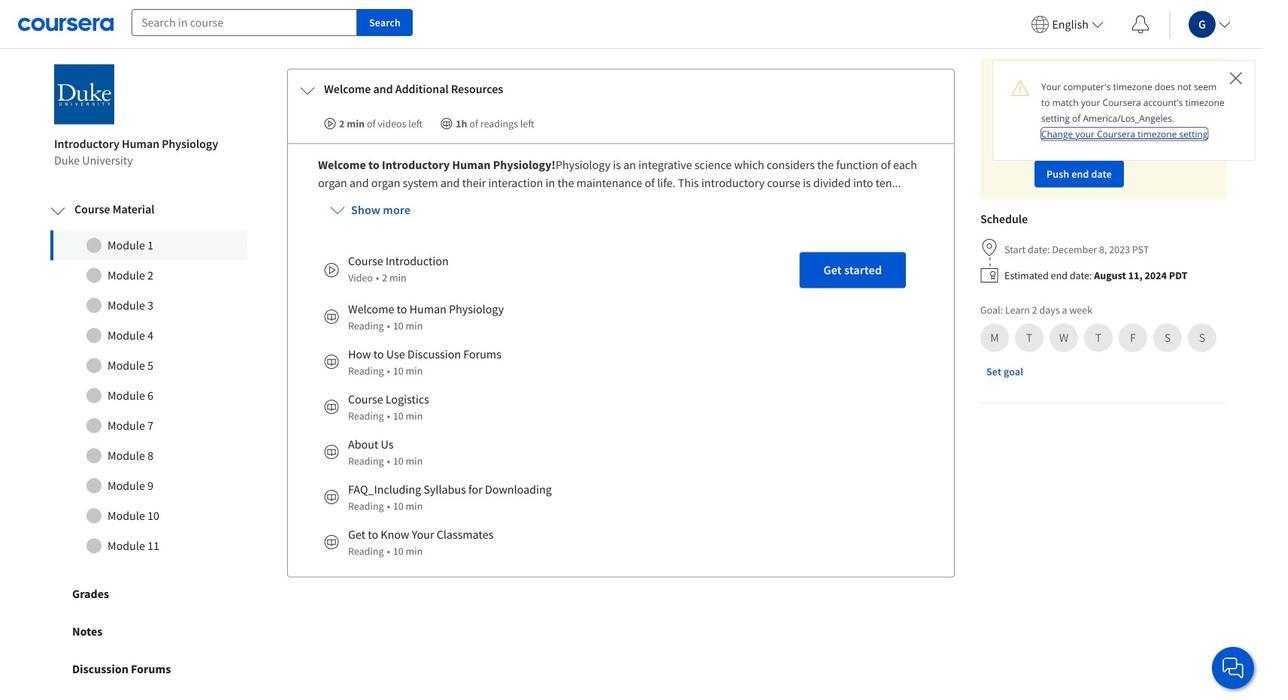 Task type: describe. For each thing, give the bounding box(es) containing it.
friday element
[[1120, 325, 1146, 351]]

coursera image
[[18, 12, 114, 36]]

loud megaphone image image
[[992, 91, 1029, 128]]

Search in course text field
[[132, 9, 357, 36]]

help center image
[[1224, 659, 1242, 677]]

saturday element
[[1155, 325, 1180, 351]]

sunday element
[[1189, 325, 1215, 351]]

timezone mismatch warning modal dialog
[[992, 60, 1256, 161]]



Task type: locate. For each thing, give the bounding box(es) containing it.
monday element
[[982, 325, 1007, 351]]

menu
[[1025, 0, 1263, 49]]

wednesday element
[[1051, 325, 1077, 351]]

duke university image
[[54, 64, 114, 125]]

thursday element
[[1086, 325, 1111, 351]]

tuesday element
[[1017, 325, 1042, 351]]



Task type: vqa. For each thing, say whether or not it's contained in the screenshot.
Four
no



